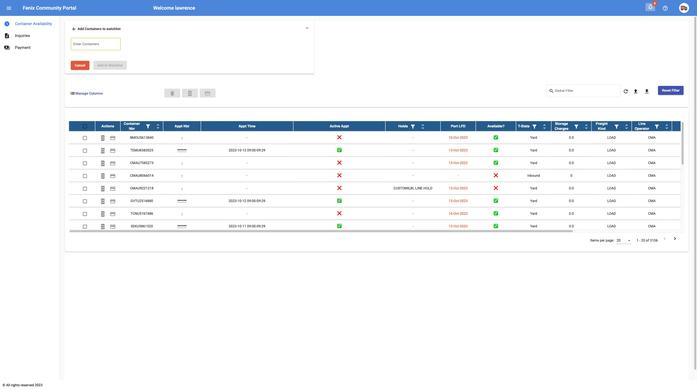 Task type: describe. For each thing, give the bounding box(es) containing it.
welcome
[[153, 5, 174, 11]]

per
[[600, 239, 605, 243]]

3106
[[650, 239, 658, 243]]

reset
[[662, 89, 671, 92]]

holds filter_alt
[[398, 124, 416, 130]]

add
[[71, 26, 77, 32]]

© all rights reserved 2023
[[2, 383, 43, 387]]

filter_alt for freight kind
[[614, 124, 620, 130]]

payment button for temu8383025
[[108, 145, 118, 155]]

no color image inside the menu button
[[6, 5, 12, 11]]

9 row from the top
[[69, 220, 697, 233]]

no color image for tcnu5167486's book_online button
[[100, 211, 106, 217]]

freight kind
[[596, 122, 608, 131]]

book_online button for gvtu2516880
[[98, 196, 108, 206]]

list manage columns
[[70, 90, 103, 96]]

gvtu2516880
[[131, 199, 153, 203]]

3 filter_alt from the left
[[532, 124, 538, 130]]

navigate_before button
[[661, 236, 669, 243]]

2023 for seku5861520
[[460, 224, 468, 228]]

payment button for tcnu5167486
[[108, 209, 118, 219]]

help_outline button
[[661, 3, 670, 13]]

no color image containing description
[[4, 33, 10, 39]]

book_online for bmou5613840
[[100, 135, 106, 141]]

payment for gvtu2516880
[[110, 198, 116, 204]]

payment button for gvtu2516880
[[108, 196, 118, 206]]

file_upload
[[633, 88, 639, 94]]

portal
[[63, 5, 76, 11]]

✅ for tcnu5167486
[[494, 212, 498, 216]]

description
[[4, 33, 10, 39]]

filter_alt button for t-state
[[530, 121, 540, 131]]

add add containers to watchlist
[[71, 26, 121, 32]]

actions column header
[[95, 121, 120, 131]]

kind
[[598, 127, 606, 131]]

nbr for container nbr
[[129, 127, 135, 131]]

10- for temu8383025
[[238, 148, 242, 152]]

13- for seku5861520
[[449, 224, 454, 228]]

appt time column header
[[201, 121, 293, 131]]

2023- for temu8383025
[[229, 148, 238, 152]]

cell for temu8383025
[[672, 144, 697, 157]]

no color image for navigate_next button
[[672, 236, 678, 242]]

reset filter
[[662, 89, 680, 92]]

seku5861520
[[131, 224, 153, 228]]

availability
[[33, 21, 52, 26]]

container for nbr
[[124, 122, 140, 126]]

✅ for temu8383025
[[494, 148, 498, 152]]

cmau9221218
[[130, 186, 154, 190]]

no color image for file_download button
[[644, 88, 650, 94]]

book_online button for bmou5613840
[[98, 133, 108, 143]]

container availability
[[15, 21, 52, 26]]

12 for gvtu2516880
[[242, 199, 246, 203]]

****** link for seku5861520
[[177, 224, 187, 228]]

yard for temu8383025
[[530, 148, 537, 152]]

payment button for cmau8066014
[[108, 171, 118, 181]]

6 column header from the left
[[632, 121, 672, 131]]

oct- for temu8383025
[[454, 148, 460, 152]]

filter_alt button for holds
[[408, 121, 418, 131]]

file_download button
[[642, 86, 652, 96]]

2023-10-12 09:00-09:29 for gvtu2516880
[[229, 199, 265, 203]]

community
[[36, 5, 62, 11]]

0
[[571, 174, 573, 178]]

- link for bmou5613840
[[182, 136, 183, 140]]

6 row from the top
[[69, 182, 697, 195]]

lfd
[[459, 124, 466, 128]]

appt time
[[239, 124, 256, 128]]

load for temu8383025
[[608, 148, 616, 152]]

cmau8066014
[[130, 174, 154, 178]]

inquiries
[[15, 33, 30, 38]]

port lfd
[[451, 124, 466, 128]]

active appt
[[330, 124, 349, 128]]

to inside add add containers to watchlist
[[103, 27, 106, 31]]

line
[[639, 122, 646, 126]]

navigation containing watch_later
[[0, 16, 60, 54]]

11
[[242, 224, 246, 228]]

no color image for holds unfold_more button
[[420, 124, 426, 130]]

7 column header from the left
[[672, 121, 697, 131]]

cell for seku5861520
[[672, 220, 697, 233]]

load for cmau8066014
[[608, 174, 616, 178]]

unfold_more button for holds
[[418, 121, 428, 131]]

3 appt from the left
[[341, 124, 349, 128]]

0.0 for cmau9221218
[[569, 186, 574, 190]]

3 row from the top
[[69, 144, 697, 157]]

2 column header from the left
[[386, 121, 441, 131]]

0.0 for gvtu2516880
[[569, 199, 574, 203]]

payment
[[15, 45, 30, 50]]

13-oct-2023 for gvtu2516880
[[449, 199, 468, 203]]

refresh button
[[621, 86, 631, 96]]

unfold_more button for freight kind
[[622, 121, 632, 131]]

container nbr
[[124, 122, 140, 131]]

reset filter button
[[658, 86, 684, 95]]

13- for gvtu2516880
[[449, 199, 454, 203]]

t-state filter_alt
[[518, 124, 538, 130]]

navigate_next button
[[671, 236, 680, 243]]

unfold_more for line operator
[[664, 124, 670, 130]]

menu button
[[4, 3, 14, 13]]

filter_alt button for freight kind
[[612, 121, 622, 131]]

2 filter_alt from the left
[[410, 124, 416, 130]]

unfold_more button for line operator
[[662, 121, 672, 131]]

unfold_more for holds
[[420, 124, 426, 130]]

cmau7585273
[[130, 161, 154, 165]]

oct- for cmau9221218
[[454, 186, 460, 190]]

book_online for tcnu5167486
[[100, 211, 106, 217]]

manage
[[76, 91, 88, 95]]

no color image containing search
[[549, 88, 555, 94]]

yard for bmou5613840
[[530, 136, 537, 140]]

2023 for bmou5613840
[[460, 136, 468, 140]]

2 20 from the left
[[641, 239, 645, 243]]

inbound
[[528, 174, 540, 178]]

file_download
[[644, 88, 650, 94]]

7 row from the top
[[69, 195, 697, 208]]

cma for cmau8066014
[[648, 174, 656, 178]]

❌ for cmau7585273
[[337, 161, 342, 165]]

delete image
[[169, 90, 175, 96]]

storage
[[555, 122, 568, 126]]

items
[[590, 239, 599, 243]]

appt nbr
[[175, 124, 190, 128]]

✅ for gvtu2516880
[[494, 199, 498, 203]]

bmou5613840
[[130, 136, 154, 140]]

no color image for refresh button
[[623, 88, 629, 94]]

- link for cmau8066014
[[182, 174, 183, 178]]

book_online for gvtu2516880
[[100, 198, 106, 204]]

book_online for seku5861520
[[100, 224, 106, 230]]

cancel button
[[71, 61, 89, 70]]

cell for cmau9221218
[[672, 182, 697, 195]]

freight
[[596, 122, 608, 126]]

payment for cmau8066014
[[110, 173, 116, 179]]

file_upload button
[[631, 86, 641, 96]]

no color image for file_upload 'button'
[[633, 88, 639, 94]]

search
[[549, 88, 554, 94]]

cell for bmou5613840
[[672, 132, 697, 144]]

16-
[[449, 212, 454, 216]]

no color image for cmau9221218's payment button
[[110, 186, 116, 192]]

state
[[521, 124, 530, 128]]

filter_alt button for line operator
[[652, 121, 662, 131]]

payment button for cmau7585273
[[108, 158, 118, 168]]

3 column header from the left
[[516, 121, 552, 131]]

filter
[[672, 89, 680, 92]]

customs,bl
[[394, 186, 415, 190]]

oct- for cmau7585273
[[454, 161, 460, 165]]

charges
[[555, 127, 569, 131]]

available? column header
[[476, 121, 516, 131]]

1 - 20 of 3106
[[637, 239, 658, 243]]

book_online button for cmau7585273
[[98, 158, 108, 168]]

- link for tcnu5167486
[[182, 212, 183, 216]]

book_online button for cmau8066014
[[98, 171, 108, 181]]

columns
[[89, 91, 103, 95]]

cma for seku5861520
[[648, 224, 656, 228]]

operator
[[635, 127, 650, 131]]

1 column header from the left
[[120, 121, 163, 131]]

watch_later
[[4, 21, 10, 27]]

2023-10-12 09:00-09:29 for temu8383025
[[229, 148, 265, 152]]

temu8383025
[[130, 148, 153, 152]]

10- for seku5861520
[[238, 224, 242, 228]]

book_online for cmau7585273
[[100, 160, 106, 166]]

load for seku5861520
[[608, 224, 616, 228]]

payment for seku5861520
[[110, 224, 116, 230]]

time
[[248, 124, 256, 128]]

09:00- for seku5861520
[[247, 224, 257, 228]]



Task type: vqa. For each thing, say whether or not it's contained in the screenshot.
cell related to CMAU9221218
yes



Task type: locate. For each thing, give the bounding box(es) containing it.
cma for gvtu2516880
[[648, 199, 656, 203]]

no color image containing navigate_before
[[662, 236, 668, 242]]

20 right page:
[[617, 239, 621, 243]]

3 load from the top
[[608, 161, 616, 165]]

customs,bl line hold
[[394, 186, 433, 190]]

1 appt from the left
[[175, 124, 183, 128]]

grid
[[69, 121, 697, 233]]

6 oct- from the top
[[454, 212, 460, 216]]

5 unfold_more from the left
[[624, 124, 630, 130]]

2 13- from the top
[[449, 161, 454, 165]]

4 yard from the top
[[530, 186, 537, 190]]

4 0.0 from the top
[[569, 186, 574, 190]]

1 horizontal spatial add
[[97, 63, 104, 67]]

09:29 for seku5861520
[[257, 224, 265, 228]]

cma for tcnu5167486
[[648, 212, 656, 216]]

actions
[[101, 124, 114, 128]]

no color image inside help_outline popup button
[[663, 5, 668, 11]]

unfold_more button for container nbr
[[153, 121, 163, 131]]

2 2023-10-12 09:00-09:29 from the top
[[229, 199, 265, 203]]

- link
[[182, 136, 183, 140], [182, 161, 183, 165], [182, 174, 183, 178], [182, 186, 183, 190], [182, 212, 183, 216]]

2 row from the top
[[69, 132, 697, 144]]

book_online
[[187, 90, 193, 96], [100, 135, 106, 141], [100, 148, 106, 154], [100, 160, 106, 166], [100, 173, 106, 179], [100, 186, 106, 192], [100, 198, 106, 204], [100, 211, 106, 217], [100, 224, 106, 230]]

notifications_none button
[[646, 3, 656, 11]]

no color image for book_online button for cmau8066014
[[100, 173, 106, 179]]

appt for appt time
[[239, 124, 247, 128]]

watchlist
[[106, 27, 121, 31]]

add to watchlist button
[[93, 61, 127, 70]]

❌ for cmau8066014
[[337, 174, 342, 178]]

add inside add add containers to watchlist
[[78, 27, 84, 31]]

13-oct-2023 for cmau9221218
[[449, 186, 468, 190]]

2 vertical spatial 09:29
[[257, 224, 265, 228]]

4 cell from the top
[[672, 170, 697, 182]]

7 cell from the top
[[672, 208, 697, 220]]

no color image inside file_upload 'button'
[[633, 88, 639, 94]]

container for availability
[[15, 21, 32, 26]]

13-oct-2023 for cmau7585273
[[449, 161, 468, 165]]

no color image containing file_download
[[644, 88, 650, 94]]

row
[[69, 121, 697, 132], [69, 132, 697, 144], [69, 144, 697, 157], [69, 157, 697, 170], [69, 170, 697, 182], [69, 182, 697, 195], [69, 195, 697, 208], [69, 208, 697, 220], [69, 220, 697, 233]]

1 vertical spatial 12
[[242, 199, 246, 203]]

1 vertical spatial ****** link
[[177, 199, 187, 203]]

6 unfold_more from the left
[[664, 124, 670, 130]]

filter_alt button
[[143, 121, 153, 131], [408, 121, 418, 131], [530, 121, 540, 131], [572, 121, 582, 131], [612, 121, 622, 131], [652, 121, 662, 131]]

no color image inside navigate_next button
[[672, 236, 678, 242]]

filter_alt for storage charges
[[574, 124, 580, 130]]

6 load from the top
[[608, 199, 616, 203]]

2 oct- from the top
[[454, 148, 460, 152]]

2023 for tcnu5167486
[[460, 212, 468, 216]]

port lfd column header
[[441, 121, 476, 131]]

1 2023-10-12 09:00-09:29 from the top
[[229, 148, 265, 152]]

2023- for seku5861520
[[229, 224, 238, 228]]

4 cma from the top
[[648, 174, 656, 178]]

container
[[15, 21, 32, 26], [124, 122, 140, 126]]

1 vertical spatial 2023-
[[229, 199, 238, 203]]

book_online button for seku5861520
[[98, 221, 108, 231]]

appt nbr column header
[[163, 121, 201, 131]]

holds
[[398, 124, 408, 128]]

no color image containing navigate_next
[[672, 236, 678, 242]]

6 filter_alt from the left
[[654, 124, 660, 130]]

no color image inside file_download button
[[644, 88, 650, 94]]

active
[[330, 124, 340, 128]]

fenix
[[23, 5, 35, 11]]

book_online button for temu8383025
[[98, 145, 108, 155]]

20 left of
[[641, 239, 645, 243]]

t-
[[518, 124, 521, 128]]

appt for appt nbr
[[175, 124, 183, 128]]

6 filter_alt button from the left
[[652, 121, 662, 131]]

add left watchlist
[[97, 63, 104, 67]]

filter_alt right line operator
[[654, 124, 660, 130]]

1 ****** from the top
[[177, 148, 187, 152]]

0 vertical spatial 12
[[242, 148, 246, 152]]

0 vertical spatial container
[[15, 21, 32, 26]]

no color image for payment button associated with gvtu2516880
[[110, 198, 116, 204]]

navigate_before
[[662, 236, 668, 242]]

yard for tcnu5167486
[[530, 212, 537, 216]]

- link for cmau9221218
[[182, 186, 183, 190]]

09:00- for temu8383025
[[247, 148, 257, 152]]

2 09:29 from the top
[[257, 199, 265, 203]]

2 0.0 from the top
[[569, 148, 574, 152]]

1 vertical spatial 09:29
[[257, 199, 265, 203]]

container inside column header
[[124, 122, 140, 126]]

cell for cmau8066014
[[672, 170, 697, 182]]

0 horizontal spatial add
[[78, 27, 84, 31]]

port
[[451, 124, 458, 128]]

5 cma from the top
[[648, 186, 656, 190]]

cma for cmau7585273
[[648, 161, 656, 165]]

no color image containing filter_alt
[[654, 124, 660, 130]]

load for cmau7585273
[[608, 161, 616, 165]]

7 yard from the top
[[530, 224, 537, 228]]

13-oct-2023 for temu8383025
[[449, 148, 468, 152]]

5 cell from the top
[[672, 182, 697, 195]]

****** link for gvtu2516880
[[177, 199, 187, 203]]

3 cma from the top
[[648, 161, 656, 165]]

1 filter_alt button from the left
[[143, 121, 153, 131]]

filter_alt up the bmou5613840
[[145, 124, 151, 130]]

book_online button for tcnu5167486
[[98, 209, 108, 219]]

available?
[[487, 124, 505, 128]]

None text field
[[73, 42, 118, 47]]

6 cma from the top
[[648, 199, 656, 203]]

13- for temu8383025
[[449, 148, 454, 152]]

5 - link from the top
[[182, 212, 183, 216]]

-
[[182, 136, 183, 140], [247, 136, 248, 140], [413, 136, 414, 140], [413, 148, 414, 152], [182, 161, 183, 165], [247, 161, 248, 165], [413, 161, 414, 165], [182, 174, 183, 178], [247, 174, 248, 178], [413, 174, 414, 178], [458, 174, 459, 178], [182, 186, 183, 190], [247, 186, 248, 190], [413, 199, 414, 203], [182, 212, 183, 216], [247, 212, 248, 216], [413, 212, 414, 216], [413, 224, 414, 228], [640, 239, 641, 243]]

09:29 for temu8383025
[[257, 148, 265, 152]]

4 13-oct-2023 from the top
[[449, 199, 468, 203]]

payments
[[4, 45, 10, 51]]

appt
[[175, 124, 183, 128], [239, 124, 247, 128], [341, 124, 349, 128]]

1 12 from the top
[[242, 148, 246, 152]]

items per page:
[[590, 239, 614, 243]]

no color image for help_outline popup button
[[663, 5, 668, 11]]

filter_alt
[[145, 124, 151, 130], [410, 124, 416, 130], [532, 124, 538, 130], [574, 124, 580, 130], [614, 124, 620, 130], [654, 124, 660, 130]]

****** for temu8383025
[[177, 148, 187, 152]]

6 unfold_more button from the left
[[662, 121, 672, 131]]

0 horizontal spatial container
[[15, 21, 32, 26]]

3 unfold_more button from the left
[[540, 121, 550, 131]]

load for gvtu2516880
[[608, 199, 616, 203]]

3 09:29 from the top
[[257, 224, 265, 228]]

2 12 from the top
[[242, 199, 246, 203]]

no color image
[[6, 5, 12, 11], [4, 21, 10, 27], [71, 26, 77, 32], [4, 45, 10, 51], [70, 90, 76, 96], [205, 90, 211, 96], [145, 124, 151, 130], [155, 124, 161, 130], [410, 124, 416, 130], [532, 124, 538, 130], [542, 124, 548, 130], [574, 124, 580, 130], [584, 124, 590, 130], [614, 124, 620, 130], [624, 124, 630, 130], [664, 124, 670, 130], [100, 135, 106, 141], [110, 135, 116, 141], [100, 148, 106, 154], [110, 148, 116, 154], [100, 160, 106, 166], [110, 160, 116, 166], [110, 173, 116, 179], [100, 186, 106, 192], [100, 198, 106, 204], [110, 211, 116, 217], [100, 224, 106, 230], [110, 224, 116, 230]]

unfold_more for container nbr
[[155, 124, 161, 130]]

unfold_more button for t-state
[[540, 121, 550, 131]]

grid containing filter_alt
[[69, 121, 697, 233]]

column header
[[120, 121, 163, 131], [386, 121, 441, 131], [516, 121, 552, 131], [552, 121, 592, 131], [592, 121, 632, 131], [632, 121, 672, 131], [672, 121, 697, 131]]

5 oct- from the top
[[454, 199, 460, 203]]

3 0.0 from the top
[[569, 161, 574, 165]]

of
[[646, 239, 649, 243]]

1 cma from the top
[[648, 136, 656, 140]]

09:00- for gvtu2516880
[[247, 199, 257, 203]]

unfold_more
[[155, 124, 161, 130], [420, 124, 426, 130], [542, 124, 548, 130], [584, 124, 590, 130], [624, 124, 630, 130], [664, 124, 670, 130]]

unfold_more for storage charges
[[584, 124, 590, 130]]

payment for bmou5613840
[[110, 135, 116, 141]]

line operator
[[635, 122, 650, 131]]

1 horizontal spatial nbr
[[184, 124, 190, 128]]

09:29
[[257, 148, 265, 152], [257, 199, 265, 203], [257, 224, 265, 228]]

1 20 from the left
[[617, 239, 621, 243]]

4 row from the top
[[69, 157, 697, 170]]

****** for gvtu2516880
[[177, 199, 187, 203]]

0.0 for temu8383025
[[569, 148, 574, 152]]

6 yard from the top
[[530, 212, 537, 216]]

2 horizontal spatial appt
[[341, 124, 349, 128]]

******
[[177, 148, 187, 152], [177, 199, 187, 203], [177, 224, 187, 228]]

❌
[[337, 136, 342, 140], [337, 161, 342, 165], [337, 174, 342, 178], [494, 174, 498, 178], [337, 186, 342, 190], [494, 186, 498, 190], [337, 212, 342, 216]]

0 horizontal spatial appt
[[175, 124, 183, 128]]

unfold_more button for storage charges
[[582, 121, 592, 131]]

cell for cmau7585273
[[672, 157, 697, 169]]

1 0.0 from the top
[[569, 136, 574, 140]]

0 vertical spatial 09:29
[[257, 148, 265, 152]]

09:00-
[[247, 148, 257, 152], [247, 199, 257, 203], [247, 224, 257, 228]]

13-oct-2023 for seku5861520
[[449, 224, 468, 228]]

09:29 for gvtu2516880
[[257, 199, 265, 203]]

cell
[[672, 132, 697, 144], [672, 144, 697, 157], [672, 157, 697, 169], [672, 170, 697, 182], [672, 182, 697, 195], [672, 195, 697, 207], [672, 208, 697, 220], [672, 220, 697, 233]]

5 13-oct-2023 from the top
[[449, 224, 468, 228]]

menu
[[6, 5, 12, 11]]

3 13- from the top
[[449, 186, 454, 190]]

5 row from the top
[[69, 170, 697, 182]]

filter_alt right freight kind
[[614, 124, 620, 130]]

yard for gvtu2516880
[[530, 199, 537, 203]]

2 2023- from the top
[[229, 199, 238, 203]]

4 column header from the left
[[552, 121, 592, 131]]

cell for tcnu5167486
[[672, 208, 697, 220]]

notifications_none
[[648, 4, 654, 10]]

0.0
[[569, 136, 574, 140], [569, 148, 574, 152], [569, 161, 574, 165], [569, 186, 574, 190], [569, 199, 574, 203], [569, 212, 574, 216], [569, 224, 574, 228]]

cancel
[[75, 63, 85, 67]]

10-
[[449, 136, 454, 140], [238, 148, 242, 152], [238, 199, 242, 203], [238, 224, 242, 228]]

nbr inside column header
[[184, 124, 190, 128]]

add inside button
[[97, 63, 104, 67]]

line
[[415, 186, 423, 190]]

0 horizontal spatial nbr
[[129, 127, 135, 131]]

2 ****** link from the top
[[177, 199, 187, 203]]

list
[[70, 90, 76, 96]]

2 13-oct-2023 from the top
[[449, 161, 468, 165]]

1 vertical spatial 09:00-
[[247, 199, 257, 203]]

welcome lawrence
[[153, 5, 195, 11]]

unfold_more button
[[153, 121, 163, 131], [418, 121, 428, 131], [540, 121, 550, 131], [582, 121, 592, 131], [622, 121, 632, 131], [662, 121, 672, 131]]

1 vertical spatial to
[[104, 63, 108, 67]]

1 horizontal spatial 20
[[641, 239, 645, 243]]

0 horizontal spatial 20
[[617, 239, 621, 243]]

2 ****** from the top
[[177, 199, 187, 203]]

Global Watchlist Filter field
[[555, 90, 618, 94]]

5 13- from the top
[[449, 224, 454, 228]]

5 unfold_more button from the left
[[622, 121, 632, 131]]

8 cell from the top
[[672, 220, 697, 233]]

0 vertical spatial 2023-10-12 09:00-09:29
[[229, 148, 265, 152]]

2023-10-11 09:00-09:29
[[229, 224, 265, 228]]

8 load from the top
[[608, 224, 616, 228]]

containers
[[85, 27, 102, 31]]

****** for seku5861520
[[177, 224, 187, 228]]

1 vertical spatial add
[[97, 63, 104, 67]]

1 vertical spatial container
[[124, 122, 140, 126]]

3 13-oct-2023 from the top
[[449, 186, 468, 190]]

load for tcnu5167486
[[608, 212, 616, 216]]

yard for cmau7585273
[[530, 161, 537, 165]]

5 column header from the left
[[592, 121, 632, 131]]

10-oct-2023
[[449, 136, 468, 140]]

no color image containing refresh
[[623, 88, 629, 94]]

rights
[[11, 383, 20, 387]]

help_outline
[[663, 5, 668, 11]]

book_online for cmau9221218
[[100, 186, 106, 192]]

delete
[[169, 90, 175, 96]]

navigate_next
[[672, 236, 678, 242]]

4 13- from the top
[[449, 199, 454, 203]]

3 - link from the top
[[182, 174, 183, 178]]

book_online for temu8383025
[[100, 148, 106, 154]]

2 vertical spatial ****** link
[[177, 224, 187, 228]]

2 vertical spatial 09:00-
[[247, 224, 257, 228]]

1 13-oct-2023 from the top
[[449, 148, 468, 152]]

nbr inside the container nbr
[[129, 127, 135, 131]]

unfold_more for freight kind
[[624, 124, 630, 130]]

no color image containing add
[[71, 26, 77, 32]]

filter_alt right storage charges
[[574, 124, 580, 130]]

no color image containing help_outline
[[663, 5, 668, 11]]

1 filter_alt from the left
[[145, 124, 151, 130]]

no color image containing file_upload
[[633, 88, 639, 94]]

2023
[[460, 136, 468, 140], [460, 148, 468, 152], [460, 161, 468, 165], [460, 186, 468, 190], [460, 199, 468, 203], [460, 212, 468, 216], [460, 224, 468, 228], [35, 383, 43, 387]]

©
[[2, 383, 5, 387]]

filter_alt right "state"
[[532, 124, 538, 130]]

7 load from the top
[[608, 212, 616, 216]]

1 - link from the top
[[182, 136, 183, 140]]

1 cell from the top
[[672, 132, 697, 144]]

0 vertical spatial to
[[103, 27, 106, 31]]

container up inquiries
[[15, 21, 32, 26]]

oct- for seku5861520
[[454, 224, 460, 228]]

1 09:29 from the top
[[257, 148, 265, 152]]

1 unfold_more from the left
[[155, 124, 161, 130]]

5 yard from the top
[[530, 199, 537, 203]]

to inside "add to watchlist" button
[[104, 63, 108, 67]]

payment for temu8383025
[[110, 148, 116, 154]]

1 horizontal spatial container
[[124, 122, 140, 126]]

cell for gvtu2516880
[[672, 195, 697, 207]]

4 unfold_more from the left
[[584, 124, 590, 130]]

3 yard from the top
[[530, 161, 537, 165]]

all
[[6, 383, 10, 387]]

2023 for temu8383025
[[460, 148, 468, 152]]

oct-
[[454, 136, 460, 140], [454, 148, 460, 152], [454, 161, 460, 165], [454, 186, 460, 190], [454, 199, 460, 203], [454, 212, 460, 216], [454, 224, 460, 228]]

nbr
[[184, 124, 190, 128], [129, 127, 135, 131]]

storage charges
[[555, 122, 569, 131]]

1 oct- from the top
[[454, 136, 460, 140]]

active appt column header
[[293, 121, 386, 131]]

no color image containing unfold_more
[[420, 124, 426, 130]]

1 2023- from the top
[[229, 148, 238, 152]]

to
[[103, 27, 106, 31], [104, 63, 108, 67]]

nbr for appt nbr
[[184, 124, 190, 128]]

2 - link from the top
[[182, 161, 183, 165]]

❌ for tcnu5167486
[[337, 212, 342, 216]]

1 yard from the top
[[530, 136, 537, 140]]

0 vertical spatial ****** link
[[177, 148, 187, 152]]

2 load from the top
[[608, 148, 616, 152]]

4 filter_alt button from the left
[[572, 121, 582, 131]]

1 unfold_more button from the left
[[153, 121, 163, 131]]

filter_alt button for storage charges
[[572, 121, 582, 131]]

filter_alt for container nbr
[[145, 124, 151, 130]]

❌ for bmou5613840
[[337, 136, 342, 140]]

no color image inside refresh button
[[623, 88, 629, 94]]

payment for cmau9221218
[[110, 186, 116, 192]]

1 ****** link from the top
[[177, 148, 187, 152]]

0 vertical spatial ******
[[177, 148, 187, 152]]

2 vertical spatial 2023-
[[229, 224, 238, 228]]

2 09:00- from the top
[[247, 199, 257, 203]]

watchlist
[[108, 63, 123, 67]]

12
[[242, 148, 246, 152], [242, 199, 246, 203]]

0.0 for tcnu5167486
[[569, 212, 574, 216]]

5 filter_alt button from the left
[[612, 121, 622, 131]]

1 13- from the top
[[449, 148, 454, 152]]

fenix community portal
[[23, 5, 76, 11]]

- link for cmau7585273
[[182, 161, 183, 165]]

oct- for tcnu5167486
[[454, 212, 460, 216]]

1 horizontal spatial appt
[[239, 124, 247, 128]]

0 vertical spatial 2023-
[[229, 148, 238, 152]]

1 vertical spatial ******
[[177, 199, 187, 203]]

page:
[[606, 239, 614, 243]]

20
[[617, 239, 621, 243], [641, 239, 645, 243]]

no color image
[[648, 4, 654, 10], [663, 5, 668, 11], [4, 33, 10, 39], [549, 88, 555, 94], [623, 88, 629, 94], [633, 88, 639, 94], [644, 88, 650, 94], [187, 90, 193, 96], [420, 124, 426, 130], [654, 124, 660, 130], [100, 173, 106, 179], [110, 186, 116, 192], [110, 198, 116, 204], [100, 211, 106, 217], [662, 236, 668, 242], [672, 236, 678, 242]]

filter_alt for line operator
[[654, 124, 660, 130]]

yard
[[530, 136, 537, 140], [530, 148, 537, 152], [530, 161, 537, 165], [530, 186, 537, 190], [530, 199, 537, 203], [530, 212, 537, 216], [530, 224, 537, 228]]

5 filter_alt from the left
[[614, 124, 620, 130]]

row containing filter_alt
[[69, 121, 697, 132]]

16-oct-2023
[[449, 212, 468, 216]]

delete button
[[164, 89, 180, 98]]

cma for temu8383025
[[648, 148, 656, 152]]

hold
[[424, 186, 433, 190]]

1 vertical spatial 2023-10-12 09:00-09:29
[[229, 199, 265, 203]]

2 vertical spatial ******
[[177, 224, 187, 228]]

3 unfold_more from the left
[[542, 124, 548, 130]]

0 vertical spatial 09:00-
[[247, 148, 257, 152]]

4 - link from the top
[[182, 186, 183, 190]]

no color image containing menu
[[6, 5, 12, 11]]

13- for cmau9221218
[[449, 186, 454, 190]]

no color image inside unfold_more button
[[420, 124, 426, 130]]

add to watchlist
[[97, 63, 123, 67]]

load for cmau9221218
[[608, 186, 616, 190]]

1 09:00- from the top
[[247, 148, 257, 152]]

1
[[637, 239, 639, 243]]

no color image containing notifications_none
[[648, 4, 654, 10]]

3 filter_alt button from the left
[[530, 121, 540, 131]]

no color image inside navigate_before button
[[662, 236, 668, 242]]

lawrence
[[175, 5, 195, 11]]

2 cell from the top
[[672, 144, 697, 157]]

no color image containing payments
[[4, 45, 10, 51]]

container up the bmou5613840
[[124, 122, 140, 126]]

6 0.0 from the top
[[569, 212, 574, 216]]

8 row from the top
[[69, 208, 697, 220]]

no color image containing list
[[70, 90, 76, 96]]

oct- for bmou5613840
[[454, 136, 460, 140]]

payment
[[205, 90, 211, 96], [110, 135, 116, 141], [110, 148, 116, 154], [110, 160, 116, 166], [110, 173, 116, 179], [110, 186, 116, 192], [110, 198, 116, 204], [110, 211, 116, 217], [110, 224, 116, 230]]

refresh
[[623, 88, 629, 94]]

12 for temu8383025
[[242, 148, 246, 152]]

add right add
[[78, 27, 84, 31]]

oct- for gvtu2516880
[[454, 199, 460, 203]]

3 oct- from the top
[[454, 161, 460, 165]]

filter_alt right holds
[[410, 124, 416, 130]]

no color image containing watch_later
[[4, 21, 10, 27]]

navigation
[[0, 16, 60, 54]]

no color image inside 'notifications_none' popup button
[[648, 4, 654, 10]]

3 09:00- from the top
[[247, 224, 257, 228]]

✅
[[494, 136, 498, 140], [337, 148, 342, 152], [494, 148, 498, 152], [494, 161, 498, 165], [337, 199, 342, 203], [494, 199, 498, 203], [494, 212, 498, 216], [337, 224, 342, 228], [494, 224, 498, 228]]

0.0 for bmou5613840
[[569, 136, 574, 140]]

0 vertical spatial add
[[78, 27, 84, 31]]

payment button for seku5861520
[[108, 221, 118, 231]]

2023-10-12 09:00-09:29
[[229, 148, 265, 152], [229, 199, 265, 203]]

reserved
[[21, 383, 34, 387]]

2 unfold_more button from the left
[[418, 121, 428, 131]]

filter_alt button for container nbr
[[143, 121, 153, 131]]

tcnu5167486
[[130, 212, 153, 216]]



